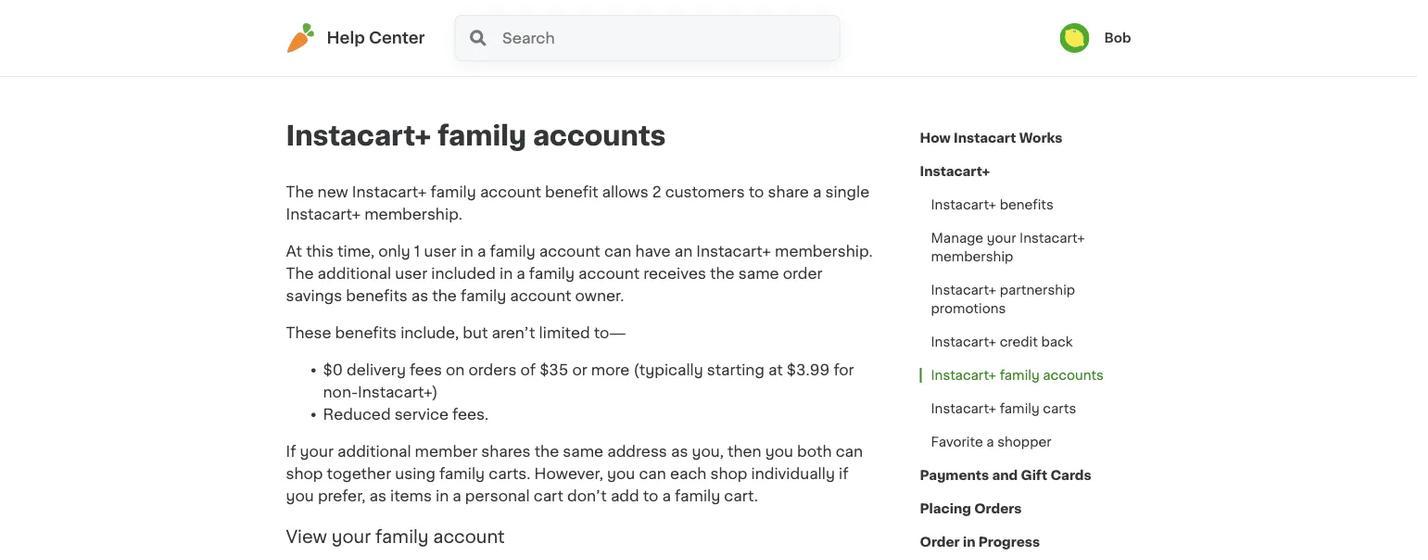 Task type: locate. For each thing, give the bounding box(es) containing it.
benefits down only on the top
[[346, 288, 408, 303]]

0 horizontal spatial shop
[[286, 466, 323, 481]]

placing orders
[[920, 502, 1022, 515]]

if your additional member shares the same address as you, then you both can shop together using family carts. however, you can each shop individually if you prefer, as items in a personal cart don't add to a family cart.
[[286, 444, 863, 503]]

1 vertical spatial the
[[286, 266, 314, 281]]

the
[[710, 266, 735, 281], [432, 288, 457, 303], [535, 444, 559, 459]]

0 vertical spatial benefits
[[1000, 198, 1054, 211]]

your inside manage your instacart+ membership
[[987, 232, 1016, 245]]

membership. for at this time, only 1 user in a family account can have an instacart+ membership. the additional user included in a family account receives the same order savings benefits as the family account owner.
[[775, 244, 873, 259]]

(typically
[[634, 362, 703, 377]]

payments
[[920, 469, 989, 482]]

to right add
[[643, 488, 658, 503]]

your right if on the left bottom of page
[[300, 444, 334, 459]]

view
[[286, 529, 327, 546]]

1 the from the top
[[286, 184, 314, 199]]

as
[[411, 288, 428, 303], [671, 444, 688, 459], [369, 488, 387, 503]]

instacart+ up partnership
[[1020, 232, 1085, 245]]

0 vertical spatial your
[[987, 232, 1016, 245]]

a down each
[[662, 488, 671, 503]]

back
[[1041, 336, 1073, 349]]

payments and gift cards
[[920, 469, 1092, 482]]

if
[[286, 444, 296, 459]]

instacart+ partnership promotions
[[931, 284, 1075, 315]]

the
[[286, 184, 314, 199], [286, 266, 314, 281]]

your for family
[[332, 529, 371, 546]]

account
[[480, 184, 541, 199], [539, 244, 600, 259], [579, 266, 640, 281], [510, 288, 571, 303], [433, 529, 505, 546]]

individually
[[751, 466, 835, 481]]

benefits up manage your instacart+ membership 'link'
[[1000, 198, 1054, 211]]

accounts
[[533, 123, 666, 149], [1043, 369, 1104, 382]]

0 horizontal spatial the
[[432, 288, 457, 303]]

credit
[[1000, 336, 1038, 349]]

1 horizontal spatial you
[[607, 466, 635, 481]]

account inside the new instacart+ family account benefit allows 2 customers to share a single instacart+ membership.
[[480, 184, 541, 199]]

accounts up allows
[[533, 123, 666, 149]]

$35
[[540, 362, 569, 377]]

additional inside the if your additional member shares the same address as you, then you both can shop together using family carts. however, you can each shop individually if you prefer, as items in a personal cart don't add to a family cart.
[[337, 444, 411, 459]]

your down prefer,
[[332, 529, 371, 546]]

in right included
[[500, 266, 513, 281]]

instacart+ inside manage your instacart+ membership
[[1020, 232, 1085, 245]]

1 horizontal spatial accounts
[[1043, 369, 1104, 382]]

benefits
[[1000, 198, 1054, 211], [346, 288, 408, 303], [335, 325, 397, 340]]

as up include,
[[411, 288, 428, 303]]

0 vertical spatial you
[[765, 444, 793, 459]]

1 horizontal spatial membership.
[[775, 244, 873, 259]]

2 vertical spatial you
[[286, 488, 314, 503]]

as up each
[[671, 444, 688, 459]]

instacart
[[954, 132, 1016, 145]]

shop
[[286, 466, 323, 481], [710, 466, 748, 481]]

additional down time,
[[318, 266, 391, 281]]

2 horizontal spatial can
[[836, 444, 863, 459]]

cart
[[534, 488, 564, 503]]

have
[[635, 244, 671, 259]]

0 vertical spatial as
[[411, 288, 428, 303]]

you up individually
[[765, 444, 793, 459]]

2 vertical spatial as
[[369, 488, 387, 503]]

personal
[[465, 488, 530, 503]]

allows
[[602, 184, 649, 199]]

of
[[520, 362, 536, 377]]

to left share
[[749, 184, 764, 199]]

in inside the if your additional member shares the same address as you, then you both can shop together using family carts. however, you can each shop individually if you prefer, as items in a personal cart don't add to a family cart.
[[436, 488, 449, 503]]

center
[[369, 30, 425, 46]]

to inside the if your additional member shares the same address as you, then you both can shop together using family carts. however, you can each shop individually if you prefer, as items in a personal cart don't add to a family cart.
[[643, 488, 658, 503]]

1
[[414, 244, 420, 259]]

as down together at the left of page
[[369, 488, 387, 503]]

1 vertical spatial same
[[563, 444, 604, 459]]

membership. inside at this time, only 1 user in a family account can have an instacart+ membership. the additional user included in a family account receives the same order savings benefits as the family account owner.
[[775, 244, 873, 259]]

0 vertical spatial instacart+ family accounts
[[286, 123, 666, 149]]

can up if
[[836, 444, 863, 459]]

account left benefit
[[480, 184, 541, 199]]

additional up together at the left of page
[[337, 444, 411, 459]]

the inside at this time, only 1 user in a family account can have an instacart+ membership. the additional user included in a family account receives the same order savings benefits as the family account owner.
[[286, 266, 314, 281]]

user right 1
[[424, 244, 457, 259]]

membership.
[[365, 207, 463, 222], [775, 244, 873, 259]]

a right included
[[517, 266, 525, 281]]

instacart+)
[[358, 385, 438, 400]]

1 vertical spatial to
[[643, 488, 658, 503]]

1 vertical spatial instacart+ family accounts
[[931, 369, 1104, 382]]

a right share
[[813, 184, 822, 199]]

same inside the if your additional member shares the same address as you, then you both can shop together using family carts. however, you can each shop individually if you prefer, as items in a personal cart don't add to a family cart.
[[563, 444, 604, 459]]

can inside at this time, only 1 user in a family account can have an instacart+ membership. the additional user included in a family account receives the same order savings benefits as the family account owner.
[[604, 244, 632, 259]]

a right favorite
[[987, 436, 994, 449]]

0 vertical spatial can
[[604, 244, 632, 259]]

savings
[[286, 288, 342, 303]]

2 vertical spatial benefits
[[335, 325, 397, 340]]

you
[[765, 444, 793, 459], [607, 466, 635, 481], [286, 488, 314, 503]]

2 vertical spatial your
[[332, 529, 371, 546]]

can left the have
[[604, 244, 632, 259]]

the inside the new instacart+ family account benefit allows 2 customers to share a single instacart+ membership.
[[286, 184, 314, 199]]

gift
[[1021, 469, 1048, 482]]

1 vertical spatial additional
[[337, 444, 411, 459]]

1 vertical spatial your
[[300, 444, 334, 459]]

0 vertical spatial accounts
[[533, 123, 666, 149]]

accounts up carts
[[1043, 369, 1104, 382]]

user down 1
[[395, 266, 428, 281]]

0 horizontal spatial instacart+ family accounts
[[286, 123, 666, 149]]

0 vertical spatial membership.
[[365, 207, 463, 222]]

instacart+ down promotions
[[931, 336, 997, 349]]

instacart+ down new
[[286, 207, 361, 222]]

1 vertical spatial benefits
[[346, 288, 408, 303]]

benefits for these
[[335, 325, 397, 340]]

instacart+
[[286, 123, 431, 149], [920, 165, 990, 178], [352, 184, 427, 199], [931, 198, 997, 211], [286, 207, 361, 222], [1020, 232, 1085, 245], [696, 244, 771, 259], [931, 284, 997, 297], [931, 336, 997, 349], [931, 369, 997, 382], [931, 402, 997, 415]]

instacart+ family accounts
[[286, 123, 666, 149], [931, 369, 1104, 382]]

0 vertical spatial same
[[738, 266, 779, 281]]

your down instacart+ benefits
[[987, 232, 1016, 245]]

to
[[749, 184, 764, 199], [643, 488, 658, 503]]

instacart+ inside instacart+ partnership promotions
[[931, 284, 997, 297]]

membership. for the new instacart+ family account benefit allows 2 customers to share a single instacart+ membership.
[[365, 207, 463, 222]]

or
[[572, 362, 587, 377]]

the new instacart+ family account benefit allows 2 customers to share a single instacart+ membership.
[[286, 184, 870, 222]]

in right items at the left bottom of page
[[436, 488, 449, 503]]

can
[[604, 244, 632, 259], [836, 444, 863, 459], [639, 466, 666, 481]]

same left order
[[738, 266, 779, 281]]

shares
[[481, 444, 531, 459]]

instacart+ link
[[920, 155, 990, 188]]

a
[[813, 184, 822, 199], [477, 244, 486, 259], [517, 266, 525, 281], [987, 436, 994, 449], [453, 488, 461, 503], [662, 488, 671, 503]]

delivery
[[347, 362, 406, 377]]

how instacart works link
[[920, 121, 1063, 155]]

payments and gift cards link
[[920, 459, 1092, 492]]

benefits up delivery
[[335, 325, 397, 340]]

0 horizontal spatial to
[[643, 488, 658, 503]]

2 horizontal spatial as
[[671, 444, 688, 459]]

0 horizontal spatial you
[[286, 488, 314, 503]]

0 horizontal spatial membership.
[[365, 207, 463, 222]]

the down at
[[286, 266, 314, 281]]

membership. up 1
[[365, 207, 463, 222]]

0 vertical spatial additional
[[318, 266, 391, 281]]

user
[[424, 244, 457, 259], [395, 266, 428, 281]]

1 vertical spatial you
[[607, 466, 635, 481]]

1 horizontal spatial the
[[535, 444, 559, 459]]

same inside at this time, only 1 user in a family account can have an instacart+ membership. the additional user included in a family account receives the same order savings benefits as the family account owner.
[[738, 266, 779, 281]]

1 vertical spatial accounts
[[1043, 369, 1104, 382]]

instacart+ down the instacart+ credit back link on the bottom
[[931, 369, 997, 382]]

shop up 'cart.'
[[710, 466, 748, 481]]

at
[[286, 244, 302, 259]]

the right receives
[[710, 266, 735, 281]]

1 horizontal spatial shop
[[710, 466, 748, 481]]

instacart+ right new
[[352, 184, 427, 199]]

included
[[431, 266, 496, 281]]

membership. up order
[[775, 244, 873, 259]]

you up the view
[[286, 488, 314, 503]]

your
[[987, 232, 1016, 245], [300, 444, 334, 459], [332, 529, 371, 546]]

2 vertical spatial the
[[535, 444, 559, 459]]

instacart+ credit back
[[931, 336, 1073, 349]]

1 horizontal spatial same
[[738, 266, 779, 281]]

the left new
[[286, 184, 314, 199]]

service
[[395, 407, 449, 422]]

instacart+ family carts
[[931, 402, 1076, 415]]

2
[[652, 184, 662, 199]]

can down 'address'
[[639, 466, 666, 481]]

in
[[460, 244, 474, 259], [500, 266, 513, 281], [436, 488, 449, 503], [963, 536, 976, 549]]

instacart+ right an
[[696, 244, 771, 259]]

0 horizontal spatial same
[[563, 444, 604, 459]]

1 horizontal spatial to
[[749, 184, 764, 199]]

an
[[675, 244, 693, 259]]

0 vertical spatial user
[[424, 244, 457, 259]]

promotions
[[931, 302, 1006, 315]]

Search search field
[[501, 16, 839, 60]]

2 horizontal spatial the
[[710, 266, 735, 281]]

1 vertical spatial membership.
[[775, 244, 873, 259]]

1 horizontal spatial as
[[411, 288, 428, 303]]

2 the from the top
[[286, 266, 314, 281]]

your inside the if your additional member shares the same address as you, then you both can shop together using family carts. however, you can each shop individually if you prefer, as items in a personal cart don't add to a family cart.
[[300, 444, 334, 459]]

a inside the new instacart+ family account benefit allows 2 customers to share a single instacart+ membership.
[[813, 184, 822, 199]]

2 shop from the left
[[710, 466, 748, 481]]

membership. inside the new instacart+ family account benefit allows 2 customers to share a single instacart+ membership.
[[365, 207, 463, 222]]

2 vertical spatial can
[[639, 466, 666, 481]]

help center link
[[286, 23, 425, 53]]

same up however,
[[563, 444, 604, 459]]

0 vertical spatial the
[[286, 184, 314, 199]]

the down included
[[432, 288, 457, 303]]

at
[[768, 362, 783, 377]]

0 horizontal spatial can
[[604, 244, 632, 259]]

instacart+ up promotions
[[931, 284, 997, 297]]

0 vertical spatial to
[[749, 184, 764, 199]]

the up however,
[[535, 444, 559, 459]]

you up add
[[607, 466, 635, 481]]

shop down if on the left bottom of page
[[286, 466, 323, 481]]

order in progress link
[[920, 526, 1040, 556]]



Task type: describe. For each thing, give the bounding box(es) containing it.
a left personal
[[453, 488, 461, 503]]

a up included
[[477, 244, 486, 259]]

cart.
[[724, 488, 758, 503]]

if
[[839, 466, 849, 481]]

cards
[[1051, 469, 1092, 482]]

order in progress
[[920, 536, 1040, 549]]

starting
[[707, 362, 765, 377]]

owner.
[[575, 288, 624, 303]]

family inside instacart+ family accounts link
[[1000, 369, 1040, 382]]

prefer,
[[318, 488, 366, 503]]

you,
[[692, 444, 724, 459]]

order
[[783, 266, 823, 281]]

favorite a shopper
[[931, 436, 1052, 449]]

0 vertical spatial the
[[710, 266, 735, 281]]

for
[[834, 362, 854, 377]]

fees.
[[452, 407, 489, 422]]

account down personal
[[433, 529, 505, 546]]

bob link
[[1060, 23, 1131, 53]]

how
[[920, 132, 951, 145]]

manage
[[931, 232, 984, 245]]

$0
[[323, 362, 343, 377]]

placing orders link
[[920, 492, 1022, 526]]

on
[[446, 362, 465, 377]]

1 horizontal spatial can
[[639, 466, 666, 481]]

favorite a shopper link
[[920, 425, 1063, 459]]

limited
[[539, 325, 590, 340]]

shopper
[[998, 436, 1052, 449]]

orders
[[974, 502, 1022, 515]]

account down the new instacart+ family account benefit allows 2 customers to share a single instacart+ membership.
[[539, 244, 600, 259]]

how instacart works
[[920, 132, 1063, 145]]

instacart+ partnership promotions link
[[920, 273, 1131, 325]]

fees
[[410, 362, 442, 377]]

membership
[[931, 250, 1014, 263]]

account up the limited
[[510, 288, 571, 303]]

together
[[327, 466, 391, 481]]

partnership
[[1000, 284, 1075, 297]]

1 vertical spatial user
[[395, 266, 428, 281]]

single
[[825, 184, 870, 199]]

as inside at this time, only 1 user in a family account can have an instacart+ membership. the additional user included in a family account receives the same order savings benefits as the family account owner.
[[411, 288, 428, 303]]

only
[[378, 244, 410, 259]]

member
[[415, 444, 478, 459]]

don't
[[567, 488, 607, 503]]

instacart+ benefits link
[[920, 188, 1065, 222]]

add
[[611, 488, 639, 503]]

address
[[607, 444, 667, 459]]

aren't
[[492, 325, 535, 340]]

time,
[[337, 244, 375, 259]]

1 vertical spatial the
[[432, 288, 457, 303]]

manage your instacart+ membership link
[[920, 222, 1131, 273]]

1 vertical spatial as
[[671, 444, 688, 459]]

carts
[[1043, 402, 1076, 415]]

using
[[395, 466, 436, 481]]

instacart image
[[286, 23, 316, 53]]

share
[[768, 184, 809, 199]]

receives
[[644, 266, 706, 281]]

$0 delivery fees on orders of $35 or more (typically starting at $3.99 for non-instacart+) reduced service fees.
[[323, 362, 854, 422]]

benefits for instacart+
[[1000, 198, 1054, 211]]

your for additional
[[300, 444, 334, 459]]

at this time, only 1 user in a family account can have an instacart+ membership. the additional user included in a family account receives the same order savings benefits as the family account owner.
[[286, 244, 873, 303]]

family inside instacart+ family carts link
[[1000, 402, 1040, 415]]

view your family account
[[286, 529, 505, 546]]

help
[[327, 30, 365, 46]]

however,
[[534, 466, 603, 481]]

to inside the new instacart+ family account benefit allows 2 customers to share a single instacart+ membership.
[[749, 184, 764, 199]]

and
[[992, 469, 1018, 482]]

this
[[306, 244, 334, 259]]

both
[[797, 444, 832, 459]]

new
[[318, 184, 348, 199]]

in right order at the bottom right of page
[[963, 536, 976, 549]]

progress
[[979, 536, 1040, 549]]

0 horizontal spatial accounts
[[533, 123, 666, 149]]

benefits inside at this time, only 1 user in a family account can have an instacart+ membership. the additional user included in a family account receives the same order savings benefits as the family account owner.
[[346, 288, 408, 303]]

1 vertical spatial can
[[836, 444, 863, 459]]

customers
[[665, 184, 745, 199]]

non-
[[323, 385, 358, 400]]

benefit
[[545, 184, 598, 199]]

instacart+ inside at this time, only 1 user in a family account can have an instacart+ membership. the additional user included in a family account receives the same order savings benefits as the family account owner.
[[696, 244, 771, 259]]

account up owner.
[[579, 266, 640, 281]]

placing
[[920, 502, 971, 515]]

your for instacart+
[[987, 232, 1016, 245]]

instacart+ down how
[[920, 165, 990, 178]]

additional inside at this time, only 1 user in a family account can have an instacart+ membership. the additional user included in a family account receives the same order savings benefits as the family account owner.
[[318, 266, 391, 281]]

carts.
[[489, 466, 531, 481]]

family inside the new instacart+ family account benefit allows 2 customers to share a single instacart+ membership.
[[431, 184, 476, 199]]

$3.99
[[787, 362, 830, 377]]

help center
[[327, 30, 425, 46]]

1 horizontal spatial instacart+ family accounts
[[931, 369, 1104, 382]]

bob
[[1104, 32, 1131, 44]]

1 shop from the left
[[286, 466, 323, 481]]

orders
[[469, 362, 517, 377]]

instacart+ family carts link
[[920, 392, 1088, 425]]

to—
[[594, 325, 626, 340]]

instacart+ up manage
[[931, 198, 997, 211]]

the inside the if your additional member shares the same address as you, then you both can shop together using family carts. however, you can each shop individually if you prefer, as items in a personal cart don't add to a family cart.
[[535, 444, 559, 459]]

then
[[728, 444, 762, 459]]

instacart+ up new
[[286, 123, 431, 149]]

instacart+ credit back link
[[920, 325, 1084, 359]]

more
[[591, 362, 630, 377]]

0 horizontal spatial as
[[369, 488, 387, 503]]

works
[[1019, 132, 1063, 145]]

2 horizontal spatial you
[[765, 444, 793, 459]]

instacart+ up favorite
[[931, 402, 997, 415]]

in up included
[[460, 244, 474, 259]]

favorite
[[931, 436, 983, 449]]

instacart+ family accounts link
[[920, 359, 1115, 392]]

items
[[390, 488, 432, 503]]

these benefits include, but aren't limited to—
[[286, 325, 626, 340]]

user avatar image
[[1060, 23, 1090, 53]]



Task type: vqa. For each thing, say whether or not it's contained in the screenshot.
However,
yes



